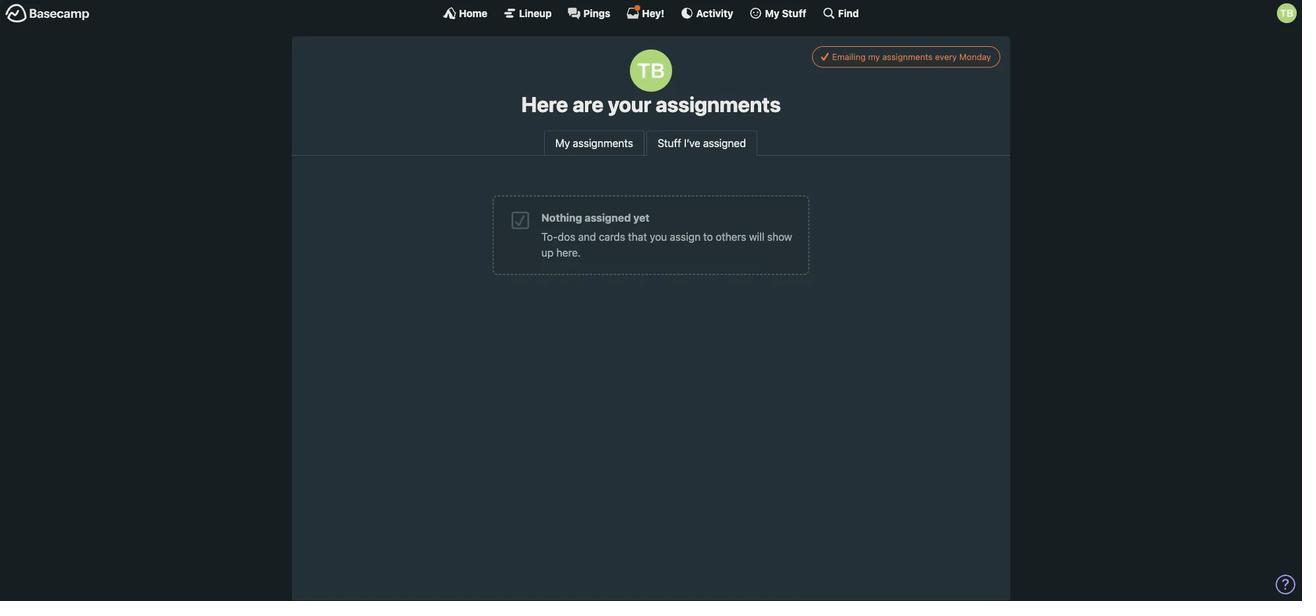 Task type: locate. For each thing, give the bounding box(es) containing it.
1 vertical spatial assignments
[[656, 92, 781, 117]]

tim burton image inside main element
[[1278, 3, 1297, 23]]

1 horizontal spatial assignments
[[656, 92, 781, 117]]

0 horizontal spatial assigned
[[585, 212, 631, 224]]

i've
[[684, 137, 701, 149]]

cards
[[599, 231, 626, 244]]

my stuff button
[[749, 7, 807, 20]]

assigned
[[703, 137, 746, 149], [585, 212, 631, 224]]

activity
[[696, 7, 734, 19]]

my down here
[[556, 137, 570, 149]]

yet
[[634, 212, 650, 224]]

my inside dropdown button
[[765, 7, 780, 19]]

pings
[[584, 7, 611, 19]]

0 horizontal spatial my
[[556, 137, 570, 149]]

tim burton image
[[1278, 3, 1297, 23], [630, 50, 672, 92]]

my right activity
[[765, 7, 780, 19]]

assignments inside emailing my assignments every monday button
[[883, 52, 933, 62]]

0 vertical spatial assignments
[[883, 52, 933, 62]]

stuff left find 'dropdown button'
[[782, 7, 807, 19]]

stuff i've assigned
[[658, 137, 746, 149]]

my
[[868, 52, 880, 62]]

stuff
[[782, 7, 807, 19], [658, 137, 681, 149]]

stuff i've assigned link
[[647, 130, 758, 157]]

1 horizontal spatial my
[[765, 7, 780, 19]]

find
[[839, 7, 859, 19]]

monday
[[960, 52, 992, 62]]

home
[[459, 7, 488, 19]]

0 vertical spatial stuff
[[782, 7, 807, 19]]

stuff inside dropdown button
[[782, 7, 807, 19]]

emailing
[[833, 52, 866, 62]]

assigned up cards
[[585, 212, 631, 224]]

0 horizontal spatial tim burton image
[[630, 50, 672, 92]]

1 vertical spatial my
[[556, 137, 570, 149]]

assignments down are
[[573, 137, 633, 149]]

1 vertical spatial assigned
[[585, 212, 631, 224]]

1 horizontal spatial assigned
[[703, 137, 746, 149]]

1 horizontal spatial stuff
[[782, 7, 807, 19]]

0 horizontal spatial assignments
[[573, 137, 633, 149]]

assigned inside nothing assigned yet to-dos and cards that you assign to others will show up here.
[[585, 212, 631, 224]]

emailing my assignments every monday
[[833, 52, 992, 62]]

assigned right i've
[[703, 137, 746, 149]]

my assignments link
[[544, 130, 645, 156]]

2 vertical spatial assignments
[[573, 137, 633, 149]]

assignments up stuff i've assigned
[[656, 92, 781, 117]]

assignments right the my
[[883, 52, 933, 62]]

1 horizontal spatial tim burton image
[[1278, 3, 1297, 23]]

0 vertical spatial tim burton image
[[1278, 3, 1297, 23]]

and
[[578, 231, 596, 244]]

0 horizontal spatial stuff
[[658, 137, 681, 149]]

my
[[765, 7, 780, 19], [556, 137, 570, 149]]

assignments
[[883, 52, 933, 62], [656, 92, 781, 117], [573, 137, 633, 149]]

stuff left i've
[[658, 137, 681, 149]]

up
[[542, 247, 554, 259]]

others
[[716, 231, 747, 244]]

switch accounts image
[[5, 3, 90, 24]]

dos
[[558, 231, 576, 244]]

to
[[704, 231, 713, 244]]

find button
[[823, 7, 859, 20]]

show
[[767, 231, 793, 244]]

you
[[650, 231, 667, 244]]

1 vertical spatial stuff
[[658, 137, 681, 149]]

2 horizontal spatial assignments
[[883, 52, 933, 62]]

assignments inside "my assignments" link
[[573, 137, 633, 149]]

here
[[522, 92, 568, 117]]

0 vertical spatial my
[[765, 7, 780, 19]]

your
[[608, 92, 652, 117]]



Task type: vqa. For each thing, say whether or not it's contained in the screenshot.
Terry Turtle image
no



Task type: describe. For each thing, give the bounding box(es) containing it.
pings button
[[568, 7, 611, 20]]

to-
[[542, 231, 558, 244]]

1 vertical spatial tim burton image
[[630, 50, 672, 92]]

here.
[[557, 247, 581, 259]]

hey!
[[642, 7, 665, 19]]

my assignments
[[556, 137, 633, 149]]

will
[[749, 231, 765, 244]]

every
[[935, 52, 957, 62]]

0 vertical spatial assigned
[[703, 137, 746, 149]]

my for my assignments
[[556, 137, 570, 149]]

my for my stuff
[[765, 7, 780, 19]]

assign
[[670, 231, 701, 244]]

lineup
[[519, 7, 552, 19]]

nothing
[[542, 212, 582, 224]]

activity link
[[681, 7, 734, 20]]

hey! button
[[627, 5, 665, 20]]

that
[[628, 231, 647, 244]]

lineup link
[[504, 7, 552, 20]]

here are your assignments
[[522, 92, 781, 117]]

main element
[[0, 0, 1303, 26]]

my stuff
[[765, 7, 807, 19]]

nothing assigned yet to-dos and cards that you assign to others will show up here.
[[542, 212, 793, 259]]

emailing my assignments every monday button
[[813, 46, 1001, 68]]

home link
[[443, 7, 488, 20]]

are
[[573, 92, 604, 117]]



